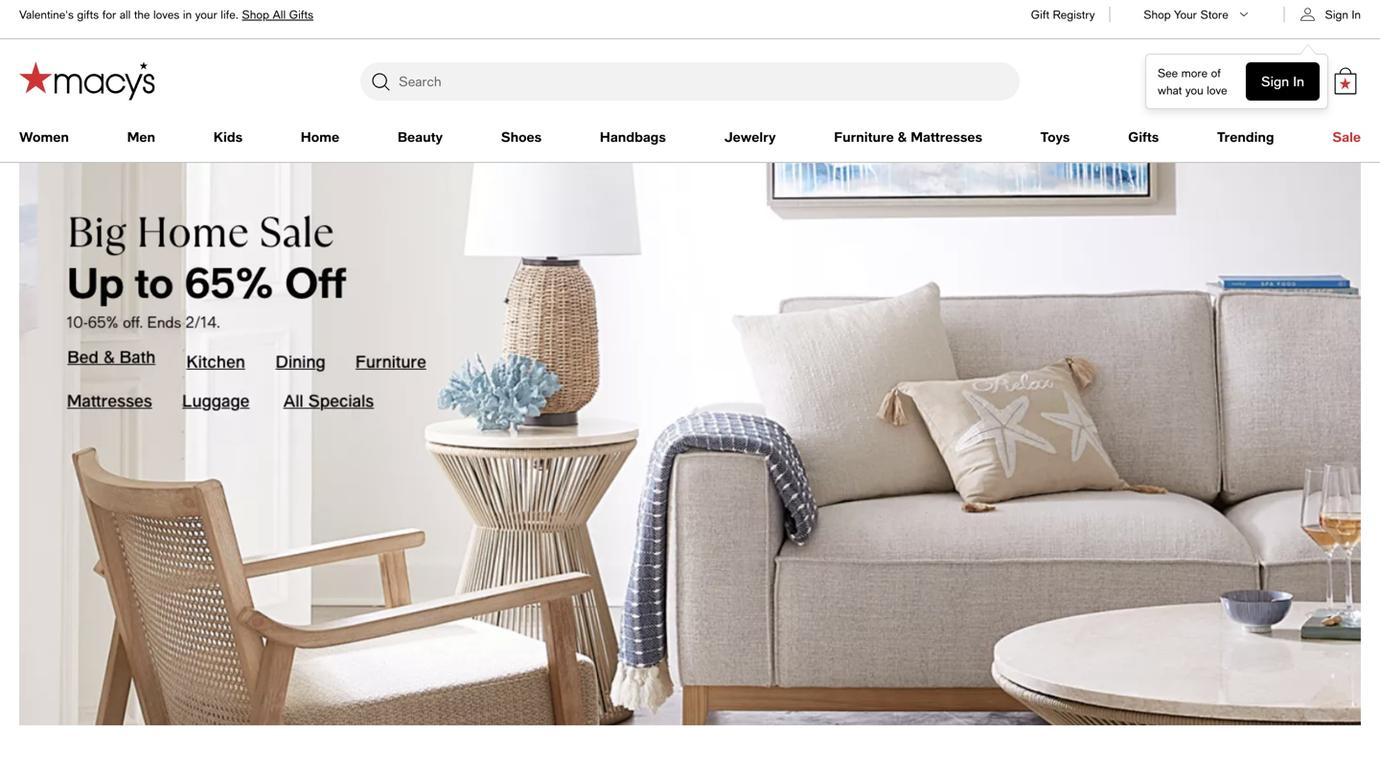 Task type: describe. For each thing, give the bounding box(es) containing it.
toys button
[[1041, 124, 1070, 150]]

for
[[102, 8, 116, 21]]

all
[[120, 8, 131, 21]]

0 vertical spatial sign in
[[1325, 8, 1361, 21]]

beauty button
[[398, 124, 443, 150]]

0 vertical spatial gifts
[[289, 8, 313, 21]]

registry
[[1053, 8, 1095, 21]]

women
[[19, 129, 69, 145]]

what
[[1158, 83, 1182, 97]]

&
[[898, 129, 907, 145]]

see more of what you love
[[1158, 66, 1227, 97]]

valentine's gifts for all the loves in your life. shop all gifts
[[19, 8, 313, 21]]

furniture
[[834, 129, 894, 145]]

men
[[127, 129, 155, 145]]

you
[[1186, 83, 1204, 97]]

kids button
[[214, 124, 243, 150]]

gifts
[[77, 8, 99, 21]]

shoes
[[501, 129, 542, 145]]

shopping bag has 0 items image
[[1332, 68, 1359, 94]]

1 vertical spatial gifts
[[1128, 129, 1159, 145]]

men button
[[127, 124, 155, 150]]

kids
[[214, 129, 243, 145]]

love
[[1207, 83, 1227, 97]]

gift registry
[[1031, 8, 1095, 21]]

1 vertical spatial sign in link
[[1246, 62, 1320, 101]]

women button
[[19, 124, 69, 150]]

mattresses
[[911, 129, 982, 145]]

home
[[301, 129, 339, 145]]

store
[[1201, 8, 1229, 21]]

jewelry
[[724, 129, 776, 145]]

trending button
[[1217, 124, 1274, 150]]

home button
[[301, 124, 339, 150]]

jewelry button
[[724, 124, 776, 150]]

trending
[[1217, 129, 1274, 145]]

loves
[[153, 8, 180, 21]]



Task type: locate. For each thing, give the bounding box(es) containing it.
0 horizontal spatial sign
[[1261, 73, 1290, 89]]

0 horizontal spatial sign in link
[[1246, 62, 1320, 101]]

1 vertical spatial sign in
[[1261, 73, 1305, 89]]

furniture & mattresses button
[[834, 124, 982, 150]]

toys
[[1041, 129, 1070, 145]]

your
[[1174, 8, 1197, 21]]

handbags
[[600, 129, 666, 145]]

0 horizontal spatial gifts
[[289, 8, 313, 21]]

sale
[[1333, 129, 1361, 145]]

0 vertical spatial in
[[1352, 8, 1361, 21]]

furniture & mattresses
[[834, 129, 982, 145]]

gift registry link
[[1031, 0, 1095, 38]]

see
[[1158, 66, 1178, 80]]

all
[[273, 8, 286, 21]]

valentine's
[[19, 8, 74, 21]]

sign right love
[[1261, 73, 1290, 89]]

in up shopping bag has 0 items icon
[[1352, 8, 1361, 21]]

of
[[1211, 66, 1221, 80]]

life.
[[221, 8, 239, 21]]

1 horizontal spatial sign in
[[1325, 8, 1361, 21]]

handbags button
[[600, 124, 666, 150]]

1 horizontal spatial sign in link
[[1325, 7, 1361, 22]]

shop your store
[[1144, 8, 1229, 21]]

gifts button
[[1128, 124, 1159, 150]]

shop
[[242, 8, 269, 21], [1144, 8, 1171, 21]]

sign in link
[[1325, 7, 1361, 22], [1246, 62, 1320, 101]]

gifts
[[289, 8, 313, 21], [1128, 129, 1159, 145]]

1 horizontal spatial sign
[[1325, 8, 1349, 21]]

in
[[1352, 8, 1361, 21], [1293, 73, 1305, 89]]

gift
[[1031, 8, 1050, 21]]

sign in left shopping bag has 0 items icon
[[1261, 73, 1305, 89]]

gifts down what
[[1128, 129, 1159, 145]]

in left shopping bag has 0 items icon
[[1293, 73, 1305, 89]]

search large image
[[369, 70, 392, 93]]

2 shop from the left
[[1144, 8, 1171, 21]]

big home sale up to 65% off 10-65% off. ends 2/14 image
[[19, 162, 1361, 726]]

shop left your
[[1144, 8, 1171, 21]]

0 vertical spatial sign in link
[[1325, 7, 1361, 22]]

0 horizontal spatial in
[[1293, 73, 1305, 89]]

sign in link left shopping bag has 0 items icon
[[1246, 62, 1320, 101]]

1 shop from the left
[[242, 8, 269, 21]]

0 vertical spatial sign
[[1325, 8, 1349, 21]]

1 horizontal spatial in
[[1352, 8, 1361, 21]]

shoes button
[[501, 124, 542, 150]]

more
[[1182, 66, 1208, 80]]

1 horizontal spatial gifts
[[1128, 129, 1159, 145]]

gifts right the all
[[289, 8, 313, 21]]

1 vertical spatial sign
[[1261, 73, 1290, 89]]

the
[[134, 8, 150, 21]]

1 vertical spatial in
[[1293, 73, 1305, 89]]

sale button
[[1333, 124, 1361, 150]]

0 horizontal spatial sign in
[[1261, 73, 1305, 89]]

shop left the all
[[242, 8, 269, 21]]

sign in up shopping bag has 0 items icon
[[1325, 8, 1361, 21]]

1 horizontal spatial shop
[[1144, 8, 1171, 21]]

sign
[[1325, 8, 1349, 21], [1261, 73, 1290, 89]]

sign up shopping bag has 0 items icon
[[1325, 8, 1349, 21]]

beauty
[[398, 129, 443, 145]]

in
[[183, 8, 192, 21]]

sign in link up shopping bag has 0 items icon
[[1325, 7, 1361, 22]]

0 horizontal spatial shop
[[242, 8, 269, 21]]

sign in
[[1325, 8, 1361, 21], [1261, 73, 1305, 89]]

shop all gifts link
[[242, 8, 313, 21]]

your
[[195, 8, 217, 21]]

Search text field
[[360, 62, 1020, 101]]



Task type: vqa. For each thing, say whether or not it's contained in the screenshot.
Table in 'Furniture Maisie Rectangular Side Table'
no



